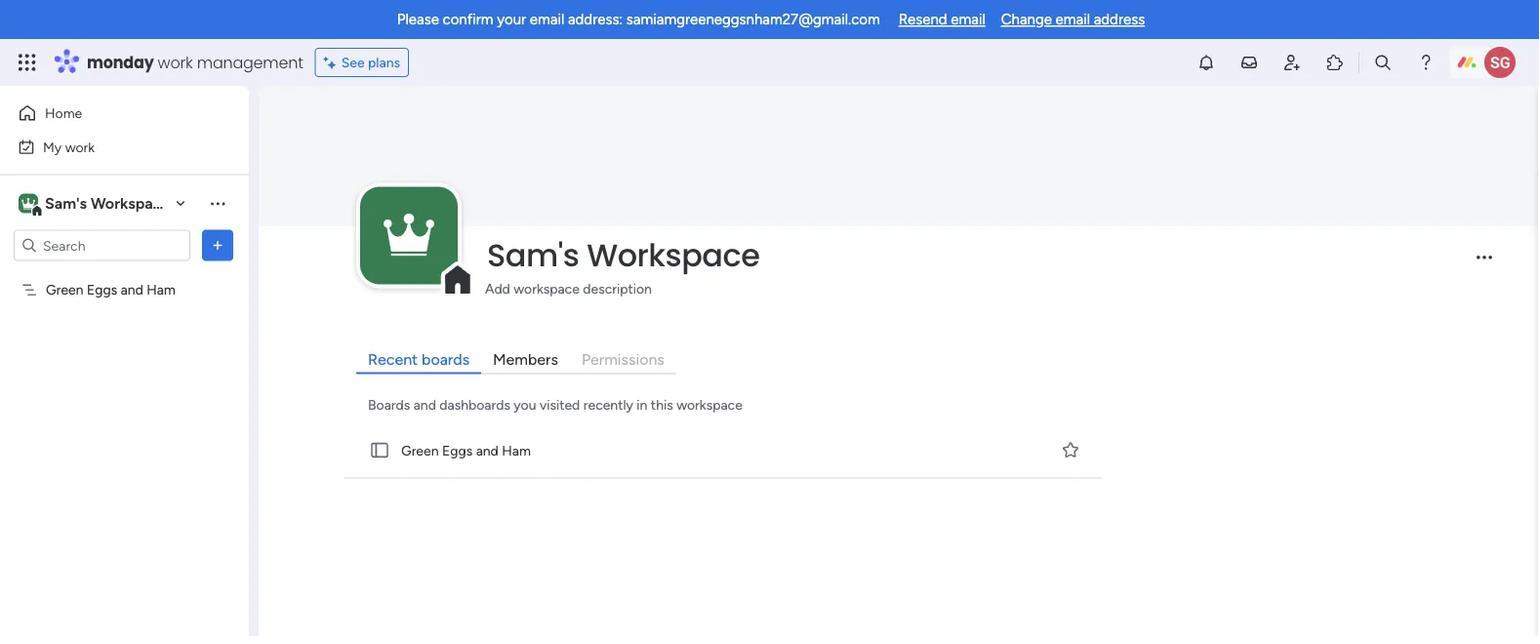 Task type: vqa. For each thing, say whether or not it's contained in the screenshot.
leftmost and
yes



Task type: describe. For each thing, give the bounding box(es) containing it.
green inside "link"
[[401, 442, 439, 459]]

see plans button
[[315, 48, 409, 77]]

dashboards
[[440, 397, 510, 413]]

add to favorites image
[[1061, 440, 1081, 460]]

recent
[[368, 350, 418, 369]]

monday work management
[[87, 51, 303, 73]]

change email address
[[1001, 11, 1145, 28]]

address
[[1094, 11, 1145, 28]]

green eggs and ham inside list box
[[46, 282, 176, 298]]

1 horizontal spatial sam's workspace
[[487, 233, 760, 277]]

sam's workspace inside workspace selection element
[[45, 194, 170, 213]]

workspace inside button
[[91, 194, 170, 213]]

1 email from the left
[[530, 11, 564, 28]]

my work button
[[12, 131, 210, 163]]

workspace options image
[[208, 193, 227, 213]]

work for my
[[65, 139, 95, 155]]

members
[[493, 350, 558, 369]]

notifications image
[[1197, 53, 1216, 72]]

1 horizontal spatial workspace
[[677, 397, 743, 413]]

monday
[[87, 51, 154, 73]]

this
[[651, 397, 673, 413]]

boards
[[422, 350, 470, 369]]

eggs inside list box
[[87, 282, 117, 298]]

your
[[497, 11, 526, 28]]

green eggs and ham list box
[[0, 269, 249, 570]]

apps image
[[1325, 53, 1345, 72]]

change email address link
[[1001, 11, 1145, 28]]

Sam's Workspace field
[[482, 233, 1460, 277]]

0 horizontal spatial workspace
[[514, 281, 580, 297]]

ham inside list box
[[147, 282, 176, 298]]

description
[[583, 281, 652, 297]]

home button
[[12, 98, 210, 129]]

in
[[637, 397, 648, 413]]

add workspace description
[[485, 281, 652, 297]]

resend email
[[899, 11, 985, 28]]

my
[[43, 139, 62, 155]]

eggs inside "link"
[[442, 442, 473, 459]]

1 workspace image from the left
[[19, 193, 38, 214]]

v2 ellipsis image
[[1477, 256, 1492, 272]]

2 workspace image from the left
[[21, 193, 35, 214]]

1 vertical spatial workspace
[[587, 233, 760, 277]]

visited
[[540, 397, 580, 413]]

ham inside "link"
[[502, 442, 531, 459]]

recent boards
[[368, 350, 470, 369]]

public board image
[[369, 440, 390, 461]]

please
[[397, 11, 439, 28]]

see
[[341, 54, 365, 71]]

please confirm your email address: samiamgreeneggsnham27@gmail.com
[[397, 11, 880, 28]]

work for monday
[[158, 51, 193, 73]]

1 vertical spatial and
[[414, 397, 436, 413]]

options image
[[208, 236, 227, 255]]

resend
[[899, 11, 947, 28]]



Task type: locate. For each thing, give the bounding box(es) containing it.
eggs down dashboards
[[442, 442, 473, 459]]

1 vertical spatial ham
[[502, 442, 531, 459]]

email right change
[[1056, 11, 1090, 28]]

my work
[[43, 139, 95, 155]]

0 vertical spatial workspace
[[514, 281, 580, 297]]

resend email link
[[899, 11, 985, 28]]

Search in workspace field
[[41, 234, 163, 257]]

plans
[[368, 54, 400, 71]]

0 vertical spatial ham
[[147, 282, 176, 298]]

sam's up the add workspace description
[[487, 233, 579, 277]]

ham down search in workspace field
[[147, 282, 176, 298]]

0 vertical spatial and
[[121, 282, 143, 298]]

work
[[158, 51, 193, 73], [65, 139, 95, 155]]

recently
[[583, 397, 633, 413]]

0 horizontal spatial eggs
[[87, 282, 117, 298]]

0 horizontal spatial work
[[65, 139, 95, 155]]

and inside list box
[[121, 282, 143, 298]]

1 vertical spatial sam's workspace
[[487, 233, 760, 277]]

1 horizontal spatial and
[[414, 397, 436, 413]]

0 vertical spatial sam's workspace
[[45, 194, 170, 213]]

work right my
[[65, 139, 95, 155]]

select product image
[[18, 53, 37, 72]]

1 horizontal spatial sam's
[[487, 233, 579, 277]]

1 vertical spatial work
[[65, 139, 95, 155]]

green eggs and ham down search in workspace field
[[46, 282, 176, 298]]

1 vertical spatial eggs
[[442, 442, 473, 459]]

sam's up search in workspace field
[[45, 194, 87, 213]]

0 horizontal spatial ham
[[147, 282, 176, 298]]

confirm
[[443, 11, 493, 28]]

sam's workspace
[[45, 194, 170, 213], [487, 233, 760, 277]]

ham
[[147, 282, 176, 298], [502, 442, 531, 459]]

1 horizontal spatial workspace
[[587, 233, 760, 277]]

1 horizontal spatial green
[[401, 442, 439, 459]]

see plans
[[341, 54, 400, 71]]

workspace
[[91, 194, 170, 213], [587, 233, 760, 277]]

green eggs and ham inside "link"
[[401, 442, 531, 459]]

1 horizontal spatial ham
[[502, 442, 531, 459]]

email
[[530, 11, 564, 28], [951, 11, 985, 28], [1056, 11, 1090, 28]]

samiamgreeneggsnham27@gmail.com
[[626, 11, 880, 28]]

and down dashboards
[[476, 442, 499, 459]]

add
[[485, 281, 510, 297]]

sam's inside workspace selection element
[[45, 194, 87, 213]]

work inside button
[[65, 139, 95, 155]]

workspace right add
[[514, 281, 580, 297]]

1 horizontal spatial email
[[951, 11, 985, 28]]

email for resend email
[[951, 11, 985, 28]]

0 horizontal spatial email
[[530, 11, 564, 28]]

0 vertical spatial green
[[46, 282, 83, 298]]

sam's
[[45, 194, 87, 213], [487, 233, 579, 277]]

green inside list box
[[46, 282, 83, 298]]

green
[[46, 282, 83, 298], [401, 442, 439, 459]]

sam's workspace up search in workspace field
[[45, 194, 170, 213]]

green eggs and ham down dashboards
[[401, 442, 531, 459]]

1 vertical spatial workspace
[[677, 397, 743, 413]]

search everything image
[[1373, 53, 1393, 72]]

3 email from the left
[[1056, 11, 1090, 28]]

sam's workspace button
[[14, 187, 194, 220]]

0 horizontal spatial green eggs and ham
[[46, 282, 176, 298]]

change
[[1001, 11, 1052, 28]]

1 vertical spatial green
[[401, 442, 439, 459]]

workspace image
[[360, 187, 458, 284], [384, 198, 434, 274]]

0 vertical spatial sam's
[[45, 194, 87, 213]]

0 vertical spatial green eggs and ham
[[46, 282, 176, 298]]

boards and dashboards you visited recently in this workspace
[[368, 397, 743, 413]]

sam's workspace up the description
[[487, 233, 760, 277]]

workspace selection element
[[19, 192, 172, 217]]

0 horizontal spatial workspace
[[91, 194, 170, 213]]

green eggs and ham
[[46, 282, 176, 298], [401, 442, 531, 459]]

0 horizontal spatial green
[[46, 282, 83, 298]]

email for change email address
[[1056, 11, 1090, 28]]

address:
[[568, 11, 623, 28]]

1 horizontal spatial eggs
[[442, 442, 473, 459]]

2 vertical spatial and
[[476, 442, 499, 459]]

workspace up search in workspace field
[[91, 194, 170, 213]]

green right public board icon
[[401, 442, 439, 459]]

2 horizontal spatial and
[[476, 442, 499, 459]]

1 horizontal spatial work
[[158, 51, 193, 73]]

workspace up the description
[[587, 233, 760, 277]]

sam green image
[[1485, 47, 1516, 78]]

and inside "link"
[[476, 442, 499, 459]]

0 vertical spatial work
[[158, 51, 193, 73]]

1 horizontal spatial green eggs and ham
[[401, 442, 531, 459]]

0 horizontal spatial sam's
[[45, 194, 87, 213]]

green eggs and ham link
[[340, 423, 1106, 479]]

eggs down search in workspace field
[[87, 282, 117, 298]]

and
[[121, 282, 143, 298], [414, 397, 436, 413], [476, 442, 499, 459]]

2 horizontal spatial email
[[1056, 11, 1090, 28]]

and down search in workspace field
[[121, 282, 143, 298]]

workspace
[[514, 281, 580, 297], [677, 397, 743, 413]]

you
[[514, 397, 536, 413]]

and right boards
[[414, 397, 436, 413]]

inbox image
[[1240, 53, 1259, 72]]

1 vertical spatial green eggs and ham
[[401, 442, 531, 459]]

option
[[0, 272, 249, 276]]

email right your
[[530, 11, 564, 28]]

invite members image
[[1282, 53, 1302, 72]]

2 email from the left
[[951, 11, 985, 28]]

email right resend at the right top
[[951, 11, 985, 28]]

0 vertical spatial workspace
[[91, 194, 170, 213]]

0 horizontal spatial and
[[121, 282, 143, 298]]

0 vertical spatial eggs
[[87, 282, 117, 298]]

eggs
[[87, 282, 117, 298], [442, 442, 473, 459]]

workspace image
[[19, 193, 38, 214], [21, 193, 35, 214]]

0 horizontal spatial sam's workspace
[[45, 194, 170, 213]]

boards
[[368, 397, 410, 413]]

ham down you
[[502, 442, 531, 459]]

home
[[45, 105, 82, 122]]

management
[[197, 51, 303, 73]]

workspace right this at the bottom left
[[677, 397, 743, 413]]

green down search in workspace field
[[46, 282, 83, 298]]

1 vertical spatial sam's
[[487, 233, 579, 277]]

work right monday
[[158, 51, 193, 73]]

permissions
[[582, 350, 664, 369]]

help image
[[1416, 53, 1436, 72]]



